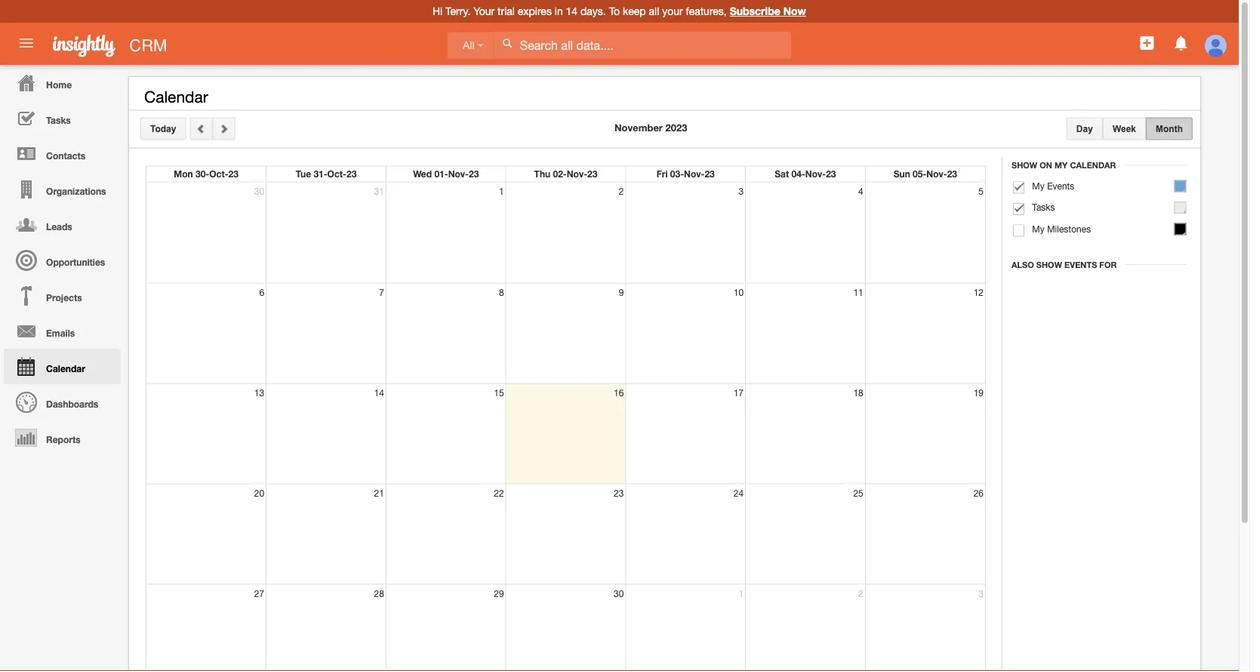 Task type: vqa. For each thing, say whether or not it's contained in the screenshot.
The 3
yes



Task type: locate. For each thing, give the bounding box(es) containing it.
today
[[150, 123, 176, 134]]

0 horizontal spatial tasks
[[46, 115, 71, 125]]

tasks up contacts link
[[46, 115, 71, 125]]

nov- right sun
[[926, 169, 947, 179]]

for
[[1099, 260, 1117, 269]]

2 oct- from the left
[[327, 169, 346, 179]]

oct- for 31-
[[327, 169, 346, 179]]

projects
[[46, 292, 82, 303]]

0 horizontal spatial calendar
[[46, 363, 85, 374]]

white image
[[502, 38, 512, 48]]

nov- for 03-
[[684, 169, 705, 179]]

1 vertical spatial 1
[[739, 588, 744, 599]]

milestones
[[1047, 223, 1091, 234]]

oct- for 30-
[[209, 169, 228, 179]]

3 nov- from the left
[[684, 169, 705, 179]]

all
[[463, 40, 474, 51]]

my right my events checkbox
[[1032, 180, 1045, 191]]

1 nov- from the left
[[448, 169, 469, 179]]

events left for
[[1064, 260, 1097, 269]]

nov- right 'fri'
[[684, 169, 705, 179]]

oct-
[[209, 169, 228, 179], [327, 169, 346, 179]]

8
[[499, 287, 504, 298]]

1 horizontal spatial tasks
[[1032, 202, 1055, 212]]

sat
[[775, 169, 789, 179]]

calendar inside calendar link
[[46, 363, 85, 374]]

22
[[494, 488, 504, 499]]

my for my events
[[1032, 180, 1045, 191]]

fri
[[656, 169, 668, 179]]

nov- for 02-
[[567, 169, 587, 179]]

14
[[566, 5, 578, 17], [374, 388, 384, 398]]

1 vertical spatial 3
[[979, 588, 984, 599]]

5
[[979, 186, 984, 197]]

show
[[1011, 160, 1037, 170], [1036, 260, 1062, 269]]

tasks inside 'link'
[[46, 115, 71, 125]]

26
[[973, 488, 984, 499]]

0 vertical spatial 14
[[566, 5, 578, 17]]

sun 05-nov-23
[[894, 169, 957, 179]]

17
[[733, 388, 744, 398]]

oct- right the tue
[[327, 169, 346, 179]]

events
[[1047, 180, 1074, 191], [1064, 260, 1097, 269]]

days.
[[580, 5, 606, 17]]

1 vertical spatial show
[[1036, 260, 1062, 269]]

calendar down "day" button
[[1070, 160, 1116, 170]]

notifications image
[[1172, 34, 1190, 52]]

my right my milestones option
[[1032, 223, 1045, 234]]

0 horizontal spatial 1
[[499, 186, 504, 197]]

tasks
[[46, 115, 71, 125], [1032, 202, 1055, 212]]

navigation
[[0, 65, 121, 455]]

0 vertical spatial 2
[[619, 186, 624, 197]]

events down show on my calendar
[[1047, 180, 1074, 191]]

25
[[853, 488, 863, 499]]

1 horizontal spatial 2
[[858, 588, 863, 599]]

1 vertical spatial 2
[[858, 588, 863, 599]]

oct- right mon
[[209, 169, 228, 179]]

hi terry. your trial expires in 14 days. to keep all your features, subscribe now
[[433, 5, 806, 17]]

23 for sat 04-nov-23
[[826, 169, 836, 179]]

02-
[[553, 169, 567, 179]]

2 vertical spatial my
[[1032, 223, 1045, 234]]

1
[[499, 186, 504, 197], [739, 588, 744, 599]]

day
[[1076, 123, 1093, 134]]

thu
[[534, 169, 550, 179]]

fri 03-nov-23
[[656, 169, 715, 179]]

1 vertical spatial tasks
[[1032, 202, 1055, 212]]

0 horizontal spatial 14
[[374, 388, 384, 398]]

Search all data.... text field
[[494, 32, 791, 59]]

1 oct- from the left
[[209, 169, 228, 179]]

6
[[259, 287, 264, 298]]

week button
[[1103, 117, 1146, 140]]

1 horizontal spatial 3
[[979, 588, 984, 599]]

calendar up today on the top of the page
[[144, 88, 208, 106]]

nov- right thu
[[567, 169, 587, 179]]

show right also
[[1036, 260, 1062, 269]]

contacts
[[46, 150, 85, 161]]

leads link
[[4, 207, 121, 242]]

2
[[619, 186, 624, 197], [858, 588, 863, 599]]

0 horizontal spatial oct-
[[209, 169, 228, 179]]

0 vertical spatial show
[[1011, 160, 1037, 170]]

23
[[228, 169, 238, 179], [346, 169, 357, 179], [469, 169, 479, 179], [587, 169, 597, 179], [705, 169, 715, 179], [826, 169, 836, 179], [947, 169, 957, 179], [614, 488, 624, 499]]

my events
[[1032, 180, 1074, 191]]

12
[[973, 287, 984, 298]]

1 horizontal spatial oct-
[[327, 169, 346, 179]]

also
[[1011, 260, 1034, 269]]

leads
[[46, 221, 72, 232]]

0 vertical spatial 1
[[499, 186, 504, 197]]

0 vertical spatial tasks
[[46, 115, 71, 125]]

wed
[[413, 169, 432, 179]]

keep
[[623, 5, 646, 17]]

30-
[[195, 169, 209, 179]]

my for my milestones
[[1032, 223, 1045, 234]]

4 nov- from the left
[[805, 169, 826, 179]]

nov- right sat
[[805, 169, 826, 179]]

2 vertical spatial calendar
[[46, 363, 85, 374]]

30
[[254, 186, 264, 197], [614, 588, 624, 599]]

my
[[1055, 160, 1068, 170], [1032, 180, 1045, 191], [1032, 223, 1045, 234]]

emails link
[[4, 313, 121, 349]]

1 horizontal spatial calendar
[[144, 88, 208, 106]]

11
[[853, 287, 863, 298]]

calendar link
[[4, 349, 121, 384]]

show left on
[[1011, 160, 1037, 170]]

23 for fri 03-nov-23
[[705, 169, 715, 179]]

nov-
[[448, 169, 469, 179], [567, 169, 587, 179], [684, 169, 705, 179], [805, 169, 826, 179], [926, 169, 947, 179]]

nov- right 'wed'
[[448, 169, 469, 179]]

nov- for 01-
[[448, 169, 469, 179]]

sat 04-nov-23
[[775, 169, 836, 179]]

23 for mon 30-oct-23
[[228, 169, 238, 179]]

2 nov- from the left
[[567, 169, 587, 179]]

23 for tue 31-oct-23
[[346, 169, 357, 179]]

0 horizontal spatial 3
[[739, 186, 744, 197]]

day button
[[1067, 117, 1103, 140]]

9
[[619, 287, 624, 298]]

tasks down "my events"
[[1032, 202, 1055, 212]]

my right on
[[1055, 160, 1068, 170]]

on
[[1040, 160, 1052, 170]]

0 vertical spatial 3
[[739, 186, 744, 197]]

crm
[[129, 35, 167, 55]]

1 vertical spatial calendar
[[1070, 160, 1116, 170]]

5 nov- from the left
[[926, 169, 947, 179]]

opportunities link
[[4, 242, 121, 278]]

0 horizontal spatial 30
[[254, 186, 264, 197]]

calendar up dashboards link
[[46, 363, 85, 374]]

1 vertical spatial my
[[1032, 180, 1045, 191]]

1 vertical spatial 30
[[614, 588, 624, 599]]

subscribe now link
[[730, 5, 806, 17]]



Task type: describe. For each thing, give the bounding box(es) containing it.
november 2023
[[614, 122, 687, 134]]

nov- for 04-
[[805, 169, 826, 179]]

15
[[494, 388, 504, 398]]

0 vertical spatial 30
[[254, 186, 264, 197]]

features,
[[686, 5, 727, 17]]

trial
[[498, 5, 515, 17]]

emails
[[46, 328, 75, 338]]

subscribe
[[730, 5, 780, 17]]

0 vertical spatial calendar
[[144, 88, 208, 106]]

0 vertical spatial my
[[1055, 160, 1068, 170]]

1 horizontal spatial 1
[[739, 588, 744, 599]]

in
[[555, 5, 563, 17]]

organizations
[[46, 186, 106, 196]]

tue
[[296, 169, 311, 179]]

23 for sun 05-nov-23
[[947, 169, 957, 179]]

31
[[374, 186, 384, 197]]

10
[[733, 287, 744, 298]]

23 for wed 01-nov-23
[[469, 169, 479, 179]]

05-
[[913, 169, 926, 179]]

sun
[[894, 169, 910, 179]]

1 horizontal spatial 14
[[566, 5, 578, 17]]

dashboards
[[46, 399, 98, 409]]

reports link
[[4, 420, 121, 455]]

24
[[733, 488, 744, 499]]

organizations link
[[4, 171, 121, 207]]

all
[[649, 5, 659, 17]]

month button
[[1146, 117, 1193, 140]]

reports
[[46, 434, 80, 445]]

to
[[609, 5, 620, 17]]

month
[[1156, 123, 1183, 134]]

My Milestones checkbox
[[1013, 225, 1024, 237]]

today button
[[140, 117, 186, 140]]

next image
[[218, 123, 229, 134]]

29
[[494, 588, 504, 599]]

also show events for
[[1011, 260, 1117, 269]]

your
[[473, 5, 495, 17]]

0 vertical spatial events
[[1047, 180, 1074, 191]]

hi
[[433, 5, 443, 17]]

nov- for 05-
[[926, 169, 947, 179]]

18
[[853, 388, 863, 398]]

1 vertical spatial events
[[1064, 260, 1097, 269]]

home link
[[4, 65, 121, 100]]

01-
[[434, 169, 448, 179]]

Tasks checkbox
[[1013, 203, 1024, 215]]

all link
[[448, 32, 493, 59]]

20
[[254, 488, 264, 499]]

your
[[662, 5, 683, 17]]

0 horizontal spatial 2
[[619, 186, 624, 197]]

opportunities
[[46, 257, 105, 267]]

show on my calendar
[[1011, 160, 1116, 170]]

november
[[614, 122, 663, 134]]

2 horizontal spatial calendar
[[1070, 160, 1116, 170]]

previous image
[[196, 123, 206, 134]]

home
[[46, 79, 72, 90]]

1 horizontal spatial 30
[[614, 588, 624, 599]]

mon 30-oct-23
[[174, 169, 238, 179]]

week
[[1113, 123, 1136, 134]]

19
[[973, 388, 984, 398]]

03-
[[670, 169, 684, 179]]

28
[[374, 588, 384, 599]]

thu 02-nov-23
[[534, 169, 597, 179]]

dashboards link
[[4, 384, 121, 420]]

wed 01-nov-23
[[413, 169, 479, 179]]

7
[[379, 287, 384, 298]]

mon
[[174, 169, 193, 179]]

my milestones
[[1032, 223, 1091, 234]]

23 for thu 02-nov-23
[[587, 169, 597, 179]]

tue 31-oct-23
[[296, 169, 357, 179]]

16
[[614, 388, 624, 398]]

My Events checkbox
[[1013, 182, 1024, 194]]

31-
[[314, 169, 327, 179]]

2023
[[665, 122, 687, 134]]

21
[[374, 488, 384, 499]]

terry.
[[445, 5, 470, 17]]

4
[[858, 186, 863, 197]]

27
[[254, 588, 264, 599]]

13
[[254, 388, 264, 398]]

tasks link
[[4, 100, 121, 136]]

contacts link
[[4, 136, 121, 171]]

projects link
[[4, 278, 121, 313]]

expires
[[518, 5, 552, 17]]

1 vertical spatial 14
[[374, 388, 384, 398]]

now
[[783, 5, 806, 17]]

04-
[[792, 169, 805, 179]]

navigation containing home
[[0, 65, 121, 455]]



